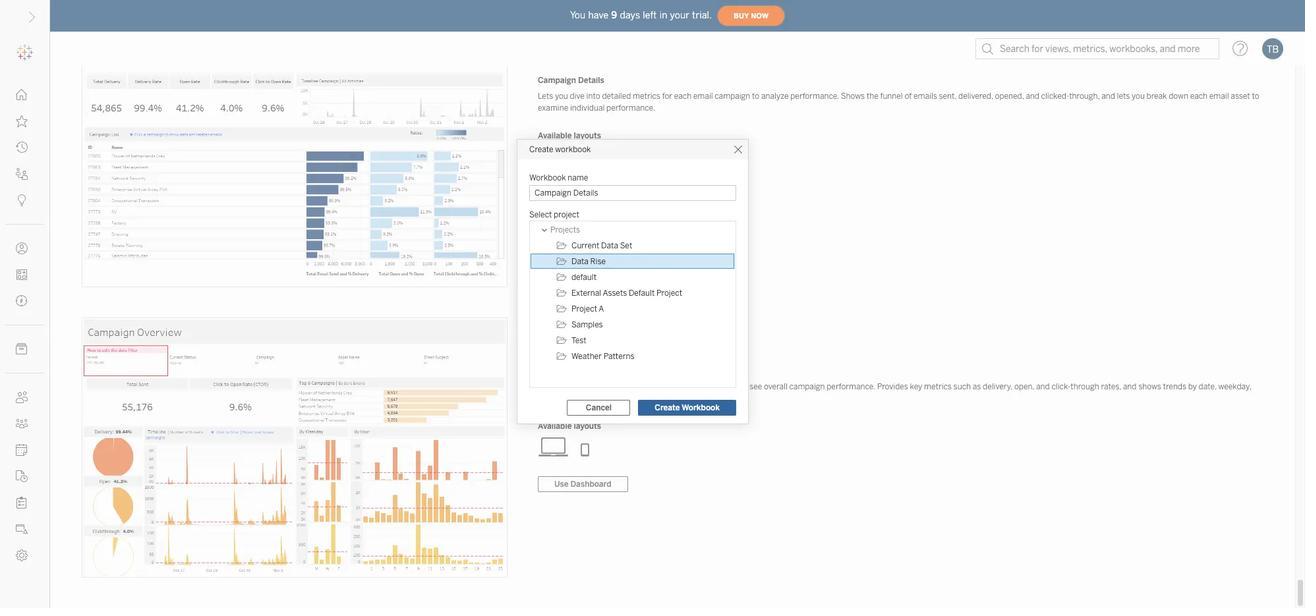 Task type: describe. For each thing, give the bounding box(es) containing it.
shows inside campaign details lets you dive into detailed metrics for each email campaign to analyze performance. shows the funnel of emails sent, delivered, opened, and clicked-through, and lets you break down each email asset to examine individual performance.
[[841, 92, 865, 101]]

a
[[599, 305, 604, 314]]

select project
[[529, 210, 579, 219]]

set
[[620, 241, 632, 250]]

shows inside shows activity for all current email campaigns, helping you see overall campaign performance. provides key metrics such as delivery, open, and click-through rates, and shows trends by date, weekday, and hour.
[[538, 382, 562, 392]]

analyze
[[761, 92, 789, 101]]

through
[[1071, 382, 1099, 392]]

0 horizontal spatial workbook
[[529, 173, 566, 183]]

clicked-
[[1041, 92, 1069, 101]]

select
[[529, 210, 552, 219]]

project a
[[571, 305, 604, 314]]

phone image
[[569, 146, 601, 167]]

you
[[570, 10, 586, 21]]

buy now button
[[717, 5, 785, 26]]

for inside shows activity for all current email campaigns, helping you see overall campaign performance. provides key metrics such as delivery, open, and click-through rates, and shows trends by date, weekday, and hour.
[[592, 382, 602, 392]]

1 each from the left
[[674, 92, 691, 101]]

1 available from the top
[[538, 131, 572, 140]]

for
[[538, 323, 550, 332]]

users image
[[16, 392, 28, 403]]

you inside shows activity for all current email campaigns, helping you see overall campaign performance. provides key metrics such as delivery, open, and click-through rates, and shows trends by date, weekday, and hour.
[[735, 382, 748, 392]]

create workbook
[[529, 145, 591, 154]]

click-
[[1052, 382, 1071, 392]]

campaign for email
[[715, 92, 750, 101]]

1 use dashboard button from the top
[[538, 186, 628, 202]]

eloqua
[[578, 336, 616, 351]]

delivered,
[[958, 92, 993, 101]]

detailed
[[602, 92, 631, 101]]

favorites image
[[16, 115, 28, 127]]

external assets image
[[16, 343, 28, 355]]

workbook
[[555, 145, 591, 154]]

1 to from the left
[[752, 92, 759, 101]]

dive
[[570, 92, 585, 101]]

such
[[953, 382, 971, 392]]

schedules image
[[16, 444, 28, 456]]

collections image
[[16, 269, 28, 281]]

and left click- on the bottom of the page
[[1036, 382, 1050, 392]]

cancel
[[586, 403, 612, 413]]

test
[[571, 336, 586, 345]]

0 horizontal spatial you
[[555, 92, 568, 101]]

1 vertical spatial performance.
[[606, 103, 655, 113]]

row group inside create workbook dialog
[[531, 222, 735, 364]]

1 vertical spatial data
[[571, 257, 588, 266]]

1 layouts from the top
[[574, 131, 601, 140]]

current
[[571, 241, 599, 250]]

into
[[586, 92, 600, 101]]

use dashboard for second use dashboard button from the bottom of the page
[[554, 189, 611, 198]]

recommendations image
[[16, 194, 28, 206]]

down
[[1169, 92, 1188, 101]]

for use with oracle eloqua
[[538, 323, 616, 351]]

shared with me image
[[16, 168, 28, 180]]

of
[[905, 92, 912, 101]]

samples
[[571, 320, 603, 330]]

Workbook name text field
[[529, 185, 736, 201]]

metrics inside campaign details lets you dive into detailed metrics for each email campaign to analyze performance. shows the funnel of emails sent, delivered, opened, and clicked-through, and lets you break down each email asset to examine individual performance.
[[633, 92, 660, 101]]

buy now
[[734, 12, 769, 20]]

campaign overview image
[[82, 318, 507, 577]]

2 available layouts from the top
[[538, 422, 601, 431]]

home image
[[16, 89, 28, 101]]

through,
[[1069, 92, 1100, 101]]

and right rates,
[[1123, 382, 1137, 392]]

now
[[751, 12, 769, 20]]

metrics inside shows activity for all current email campaigns, helping you see overall campaign performance. provides key metrics such as delivery, open, and click-through rates, and shows trends by date, weekday, and hour.
[[924, 382, 952, 392]]

create workbook button
[[638, 400, 736, 416]]

create workbook
[[655, 403, 720, 413]]

individual
[[570, 103, 605, 113]]

hour.
[[553, 394, 572, 403]]

project
[[554, 210, 579, 219]]

emails
[[913, 92, 937, 101]]

and left clicked-
[[1026, 92, 1039, 101]]

have
[[588, 10, 609, 21]]

2 use dashboard button from the top
[[538, 477, 628, 492]]

create for create workbook
[[529, 145, 553, 154]]

trial.
[[692, 10, 712, 21]]

main navigation. press the up and down arrow keys to access links. element
[[0, 82, 49, 569]]

1 horizontal spatial email
[[693, 92, 713, 101]]

0 vertical spatial project
[[656, 289, 682, 298]]

provides
[[877, 382, 908, 392]]

projects
[[550, 225, 580, 235]]

weather
[[571, 352, 602, 361]]



Task type: locate. For each thing, give the bounding box(es) containing it.
examine
[[538, 103, 568, 113]]

dashboard down name
[[570, 189, 611, 198]]

1 dashboard from the top
[[570, 189, 611, 198]]

workbook inside button
[[682, 403, 720, 413]]

weekday,
[[1218, 382, 1251, 392]]

and left 'lets'
[[1101, 92, 1115, 101]]

rise
[[590, 257, 606, 266]]

0 vertical spatial layouts
[[574, 131, 601, 140]]

shows left the
[[841, 92, 865, 101]]

0 vertical spatial available layouts
[[538, 131, 601, 140]]

date,
[[1199, 382, 1217, 392]]

1 horizontal spatial campaign
[[789, 382, 825, 392]]

1 horizontal spatial metrics
[[924, 382, 952, 392]]

project right default
[[656, 289, 682, 298]]

use
[[552, 323, 565, 332]]

use dashboard button down phone icon
[[538, 477, 628, 492]]

details
[[578, 76, 604, 85]]

shows
[[841, 92, 865, 101], [538, 382, 562, 392]]

funnel
[[880, 92, 903, 101]]

workbook down laptop icon
[[529, 173, 566, 183]]

navigation panel element
[[0, 40, 49, 569]]

to right asset
[[1252, 92, 1259, 101]]

with
[[567, 323, 583, 332]]

1 horizontal spatial for
[[662, 92, 672, 101]]

jobs image
[[16, 471, 28, 482]]

dashboard down phone icon
[[570, 480, 611, 489]]

cancel button
[[567, 400, 630, 416]]

and
[[1026, 92, 1039, 101], [1101, 92, 1115, 101], [1036, 382, 1050, 392], [1123, 382, 1137, 392], [538, 394, 551, 403]]

0 vertical spatial for
[[662, 92, 672, 101]]

use dashboard down phone icon
[[554, 480, 611, 489]]

for
[[662, 92, 672, 101], [592, 382, 602, 392]]

personal space image
[[16, 243, 28, 254]]

2 dashboard from the top
[[570, 480, 611, 489]]

current
[[613, 382, 640, 392]]

settings image
[[16, 550, 28, 562]]

2 use dashboard from the top
[[554, 480, 611, 489]]

helping
[[706, 382, 733, 392]]

recents image
[[16, 142, 28, 154]]

use down workbook name
[[554, 189, 568, 198]]

current data set
[[571, 241, 632, 250]]

each
[[674, 92, 691, 101], [1190, 92, 1208, 101]]

available
[[538, 131, 572, 140], [538, 422, 572, 431]]

1 horizontal spatial each
[[1190, 92, 1208, 101]]

all
[[604, 382, 612, 392]]

workbook down the campaigns,
[[682, 403, 720, 413]]

external assets default project
[[571, 289, 682, 298]]

performance. down detailed at the top left
[[606, 103, 655, 113]]

dashboard
[[570, 189, 611, 198], [570, 480, 611, 489]]

available layouts up the workbook
[[538, 131, 601, 140]]

campaign inside campaign details lets you dive into detailed metrics for each email campaign to analyze performance. shows the funnel of emails sent, delivered, opened, and clicked-through, and lets you break down each email asset to examine individual performance.
[[715, 92, 750, 101]]

0 vertical spatial metrics
[[633, 92, 660, 101]]

you up examine
[[555, 92, 568, 101]]

campaigns,
[[663, 382, 705, 392]]

assets
[[603, 289, 627, 298]]

0 horizontal spatial for
[[592, 382, 602, 392]]

2 vertical spatial performance.
[[827, 382, 875, 392]]

1 available layouts from the top
[[538, 131, 601, 140]]

campaign details lets you dive into detailed metrics for each email campaign to analyze performance. shows the funnel of emails sent, delivered, opened, and clicked-through, and lets you break down each email asset to examine individual performance.
[[538, 76, 1259, 113]]

2 horizontal spatial you
[[1132, 92, 1145, 101]]

sent,
[[939, 92, 957, 101]]

use dashboard
[[554, 189, 611, 198], [554, 480, 611, 489]]

1 vertical spatial metrics
[[924, 382, 952, 392]]

open,
[[1014, 382, 1034, 392]]

1 horizontal spatial project
[[656, 289, 682, 298]]

performance. left the provides
[[827, 382, 875, 392]]

see
[[750, 382, 762, 392]]

0 horizontal spatial email
[[642, 382, 661, 392]]

2 each from the left
[[1190, 92, 1208, 101]]

opened,
[[995, 92, 1024, 101]]

for inside campaign details lets you dive into detailed metrics for each email campaign to analyze performance. shows the funnel of emails sent, delivered, opened, and clicked-through, and lets you break down each email asset to examine individual performance.
[[662, 92, 672, 101]]

data
[[601, 241, 618, 250], [571, 257, 588, 266]]

laptop image
[[538, 436, 569, 457]]

groups image
[[16, 418, 28, 430]]

to
[[752, 92, 759, 101], [1252, 92, 1259, 101]]

1 vertical spatial available layouts
[[538, 422, 601, 431]]

1 use dashboard from the top
[[554, 189, 611, 198]]

1 horizontal spatial create
[[655, 403, 680, 413]]

1 vertical spatial use
[[554, 480, 568, 489]]

campaign left analyze
[[715, 92, 750, 101]]

your
[[670, 10, 689, 21]]

you right 'lets'
[[1132, 92, 1145, 101]]

create for create workbook
[[655, 403, 680, 413]]

oracle
[[538, 336, 575, 351]]

use dashboard button
[[538, 186, 628, 202], [538, 477, 628, 492]]

default
[[571, 273, 597, 282]]

shows activity for all current email campaigns, helping you see overall campaign performance. provides key metrics such as delivery, open, and click-through rates, and shows trends by date, weekday, and hour.
[[538, 382, 1251, 403]]

data up "default"
[[571, 257, 588, 266]]

explore image
[[16, 295, 28, 307]]

laptop image
[[538, 146, 569, 167]]

use down laptop image
[[554, 480, 568, 489]]

use dashboard button down name
[[538, 186, 628, 202]]

buy
[[734, 12, 749, 20]]

0 vertical spatial available
[[538, 131, 572, 140]]

delivery,
[[983, 382, 1013, 392]]

1 vertical spatial create
[[655, 403, 680, 413]]

0 horizontal spatial campaign
[[715, 92, 750, 101]]

1 vertical spatial project
[[571, 305, 597, 314]]

data rise
[[571, 257, 606, 266]]

asset
[[1231, 92, 1250, 101]]

performance. right analyze
[[790, 92, 839, 101]]

1 horizontal spatial you
[[735, 382, 748, 392]]

use dashboard down name
[[554, 189, 611, 198]]

row group
[[531, 222, 735, 364]]

0 horizontal spatial create
[[529, 145, 553, 154]]

1 vertical spatial use dashboard button
[[538, 477, 628, 492]]

break
[[1147, 92, 1167, 101]]

layouts up the workbook
[[574, 131, 601, 140]]

0 horizontal spatial to
[[752, 92, 759, 101]]

0 vertical spatial performance.
[[790, 92, 839, 101]]

as
[[973, 382, 981, 392]]

1 vertical spatial workbook
[[682, 403, 720, 413]]

1 vertical spatial shows
[[538, 382, 562, 392]]

campaign details image
[[82, 28, 507, 287]]

lets
[[538, 92, 553, 101]]

data left the set
[[601, 241, 618, 250]]

2 to from the left
[[1252, 92, 1259, 101]]

create down the campaigns,
[[655, 403, 680, 413]]

0 horizontal spatial data
[[571, 257, 588, 266]]

1 horizontal spatial workbook
[[682, 403, 720, 413]]

site status image
[[16, 523, 28, 535]]

overall
[[764, 382, 788, 392]]

campaign
[[538, 76, 576, 85]]

tasks image
[[16, 497, 28, 509]]

1 vertical spatial layouts
[[574, 422, 601, 431]]

patterns
[[603, 352, 634, 361]]

0 horizontal spatial shows
[[538, 382, 562, 392]]

performance. inside shows activity for all current email campaigns, helping you see overall campaign performance. provides key metrics such as delivery, open, and click-through rates, and shows trends by date, weekday, and hour.
[[827, 382, 875, 392]]

lets
[[1117, 92, 1130, 101]]

2 available from the top
[[538, 422, 572, 431]]

default
[[629, 289, 655, 298]]

1 vertical spatial use dashboard
[[554, 480, 611, 489]]

in
[[660, 10, 667, 21]]

1 use from the top
[[554, 189, 568, 198]]

1 horizontal spatial data
[[601, 241, 618, 250]]

use dashboard for 2nd use dashboard button from the top
[[554, 480, 611, 489]]

by
[[1188, 382, 1197, 392]]

workbook name
[[529, 173, 588, 183]]

external
[[571, 289, 601, 298]]

2 use from the top
[[554, 480, 568, 489]]

0 horizontal spatial metrics
[[633, 92, 660, 101]]

campaign inside shows activity for all current email campaigns, helping you see overall campaign performance. provides key metrics such as delivery, open, and click-through rates, and shows trends by date, weekday, and hour.
[[789, 382, 825, 392]]

name
[[568, 173, 588, 183]]

trends
[[1163, 382, 1186, 392]]

create workbook dialog
[[517, 140, 748, 424]]

create inside button
[[655, 403, 680, 413]]

0 vertical spatial workbook
[[529, 173, 566, 183]]

metrics right detailed at the top left
[[633, 92, 660, 101]]

weather patterns
[[571, 352, 634, 361]]

campaign for overall
[[789, 382, 825, 392]]

0 horizontal spatial each
[[674, 92, 691, 101]]

0 vertical spatial dashboard
[[570, 189, 611, 198]]

create left the workbook
[[529, 145, 553, 154]]

0 vertical spatial shows
[[841, 92, 865, 101]]

key
[[910, 382, 922, 392]]

available up create workbook
[[538, 131, 572, 140]]

for left the all
[[592, 382, 602, 392]]

days
[[620, 10, 640, 21]]

0 horizontal spatial project
[[571, 305, 597, 314]]

shows
[[1138, 382, 1161, 392]]

phone image
[[569, 436, 601, 457]]

1 vertical spatial dashboard
[[570, 480, 611, 489]]

available up laptop image
[[538, 422, 572, 431]]

1 vertical spatial campaign
[[789, 382, 825, 392]]

activity
[[564, 382, 590, 392]]

and left hour.
[[538, 394, 551, 403]]

to left analyze
[[752, 92, 759, 101]]

0 vertical spatial use
[[554, 189, 568, 198]]

2 horizontal spatial email
[[1209, 92, 1229, 101]]

0 vertical spatial create
[[529, 145, 553, 154]]

layouts
[[574, 131, 601, 140], [574, 422, 601, 431]]

row group containing projects
[[531, 222, 735, 364]]

1 vertical spatial for
[[592, 382, 602, 392]]

0 vertical spatial use dashboard button
[[538, 186, 628, 202]]

2 layouts from the top
[[574, 422, 601, 431]]

email inside shows activity for all current email campaigns, helping you see overall campaign performance. provides key metrics such as delivery, open, and click-through rates, and shows trends by date, weekday, and hour.
[[642, 382, 661, 392]]

available layouts up phone icon
[[538, 422, 601, 431]]

1 vertical spatial available
[[538, 422, 572, 431]]

1 horizontal spatial to
[[1252, 92, 1259, 101]]

the
[[867, 92, 878, 101]]

campaign
[[715, 92, 750, 101], [789, 382, 825, 392]]

you have 9 days left in your trial.
[[570, 10, 712, 21]]

you
[[555, 92, 568, 101], [1132, 92, 1145, 101], [735, 382, 748, 392]]

metrics right key
[[924, 382, 952, 392]]

1 horizontal spatial shows
[[841, 92, 865, 101]]

performance.
[[790, 92, 839, 101], [606, 103, 655, 113], [827, 382, 875, 392]]

0 vertical spatial campaign
[[715, 92, 750, 101]]

0 vertical spatial data
[[601, 241, 618, 250]]

you left see
[[735, 382, 748, 392]]

email
[[693, 92, 713, 101], [1209, 92, 1229, 101], [642, 382, 661, 392]]

left
[[643, 10, 657, 21]]

layouts up phone icon
[[574, 422, 601, 431]]

campaign right overall
[[789, 382, 825, 392]]

project down external
[[571, 305, 597, 314]]

rates,
[[1101, 382, 1121, 392]]

0 vertical spatial use dashboard
[[554, 189, 611, 198]]

shows up hour.
[[538, 382, 562, 392]]

for right detailed at the top left
[[662, 92, 672, 101]]

9
[[611, 10, 617, 21]]



Task type: vqa. For each thing, say whether or not it's contained in the screenshot.
'Current' on the left of the page
yes



